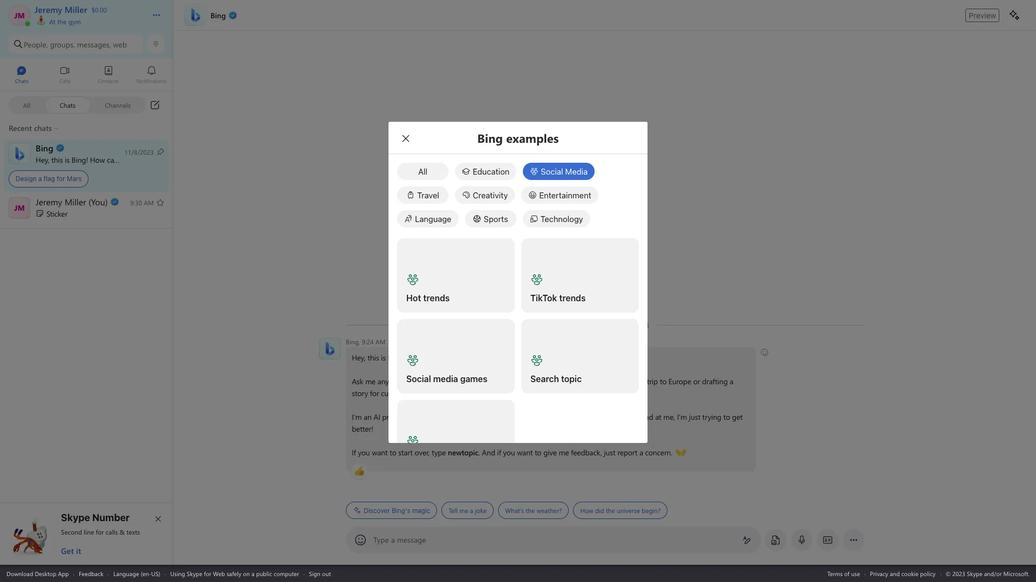 Task type: locate. For each thing, give the bounding box(es) containing it.
social media
[[541, 167, 588, 176]]

for left your
[[619, 377, 628, 387]]

1 vertical spatial today?
[[471, 353, 492, 363]]

just left trying
[[689, 412, 700, 423]]

1 horizontal spatial can
[[424, 353, 435, 363]]

bing up mars
[[72, 155, 86, 165]]

to right trying
[[723, 412, 730, 423]]

second
[[61, 528, 82, 537]]

0 vertical spatial just
[[689, 412, 700, 423]]

begin?
[[642, 507, 661, 515]]

trends right "hot"
[[423, 294, 450, 303]]

this for hey, this is bing ! how can i help you today? (smileeyes)
[[368, 353, 379, 363]]

0 horizontal spatial get
[[626, 412, 637, 423]]

sticker
[[46, 209, 67, 219]]

drafting
[[702, 377, 728, 387]]

bing up "any"
[[388, 353, 403, 363]]

your
[[630, 377, 645, 387]]

type right "over,"
[[432, 448, 446, 458]]

technology
[[540, 214, 583, 224]]

! up curious
[[403, 353, 405, 363]]

number
[[92, 513, 130, 524]]

i
[[120, 155, 122, 165], [437, 353, 439, 363], [512, 412, 514, 423]]

of
[[407, 377, 413, 387], [844, 570, 849, 578]]

the right what's
[[526, 507, 535, 515]]

for right flag
[[57, 175, 65, 183]]

how up sticker button
[[90, 155, 105, 165]]

people, groups, messages, web button
[[9, 35, 143, 54]]

social up kids.
[[406, 374, 431, 384]]

use
[[851, 570, 860, 578]]

me left "any"
[[365, 377, 376, 387]]

discover
[[364, 507, 390, 515]]

trends for tiktok trends
[[559, 294, 586, 303]]

0 horizontal spatial social
[[406, 374, 431, 384]]

how inside button
[[580, 507, 593, 515]]

1 vertical spatial !
[[403, 353, 405, 363]]

0 vertical spatial !
[[86, 155, 88, 165]]

a inside button
[[470, 507, 473, 515]]

0 vertical spatial can
[[107, 155, 118, 165]]

skype right 'using'
[[187, 570, 202, 578]]

a right drafting
[[730, 377, 733, 387]]

0 horizontal spatial how
[[90, 155, 105, 165]]

!
[[86, 155, 88, 165], [403, 353, 405, 363]]

tell
[[449, 507, 458, 515]]

download
[[6, 570, 33, 578]]

1 vertical spatial language
[[113, 570, 139, 578]]

better!
[[352, 424, 373, 434]]

all up travel
[[418, 167, 427, 176]]

social for social media games
[[406, 374, 431, 384]]

0 vertical spatial language
[[415, 214, 451, 224]]

0 horizontal spatial of
[[407, 377, 413, 387]]

hot trends
[[406, 294, 450, 303]]

tab list
[[0, 61, 173, 91]]

you inside ask me any type of question, like finding vegan restaurants in cambridge, itinerary for your trip to europe or drafting a story for curious kids. in groups, remember to mention me with @bing. i'm an ai preview, so i'm still learning. sometimes i might say something weird. don't get mad at me, i'm just trying to get better! if you want to start over, type
[[358, 448, 370, 458]]

want inside ask me any type of question, like finding vegan restaurants in cambridge, itinerary for your trip to europe or drafting a story for curious kids. in groups, remember to mention me with @bing. i'm an ai preview, so i'm still learning. sometimes i might say something weird. don't get mad at me, i'm just trying to get better! if you want to start over, type
[[372, 448, 388, 458]]

itinerary
[[591, 377, 617, 387]]

hey, inside hey, this is bing ! how can i help you today? (smileeyes)
[[352, 353, 366, 363]]

0 horizontal spatial just
[[604, 448, 615, 458]]

a left flag
[[38, 175, 42, 183]]

0 horizontal spatial today?
[[154, 155, 175, 165]]

design a flag for mars
[[16, 175, 82, 183]]

out
[[322, 570, 331, 578]]

entertainment
[[539, 190, 591, 200]]

1 vertical spatial type
[[432, 448, 446, 458]]

1 vertical spatial all
[[418, 167, 427, 176]]

1 vertical spatial is
[[381, 353, 386, 363]]

0 vertical spatial i
[[120, 155, 122, 165]]

groups, inside people, groups, messages, web button
[[50, 39, 75, 49]]

0 horizontal spatial hey,
[[36, 155, 49, 165]]

of left use
[[844, 570, 849, 578]]

language
[[415, 214, 451, 224], [113, 570, 139, 578]]

0 vertical spatial groups,
[[50, 39, 75, 49]]

1 trends from the left
[[423, 294, 450, 303]]

to left start
[[390, 448, 396, 458]]

people,
[[24, 39, 48, 49]]

this
[[51, 155, 63, 165], [368, 353, 379, 363]]

just left report
[[604, 448, 615, 458]]

hey, up design a flag for mars
[[36, 155, 49, 165]]

1 vertical spatial hey,
[[352, 353, 366, 363]]

the inside button
[[606, 507, 615, 515]]

discover bing's magic
[[364, 507, 430, 515]]

2 get from the left
[[732, 412, 743, 423]]

just
[[689, 412, 700, 423], [604, 448, 615, 458]]

0 horizontal spatial language
[[113, 570, 139, 578]]

public
[[256, 570, 272, 578]]

! up sticker button
[[86, 155, 88, 165]]

for right the line
[[96, 528, 104, 537]]

how for hey, this is bing ! how can i help you today? (smileeyes)
[[407, 353, 422, 363]]

0 vertical spatial social
[[541, 167, 563, 176]]

0 vertical spatial this
[[51, 155, 63, 165]]

help inside hey, this is bing ! how can i help you today? (smileeyes)
[[441, 353, 455, 363]]

0 horizontal spatial help
[[124, 155, 138, 165]]

0 horizontal spatial is
[[65, 155, 70, 165]]

1 vertical spatial i
[[437, 353, 439, 363]]

us)
[[151, 570, 160, 578]]

in
[[544, 377, 550, 387]]

! inside hey, this is bing ! how can i help you today? (smileeyes)
[[403, 353, 405, 363]]

i'm left an
[[352, 412, 362, 423]]

groups, down media
[[431, 389, 455, 399]]

how
[[90, 155, 105, 165], [407, 353, 422, 363], [580, 507, 593, 515]]

0 horizontal spatial !
[[86, 155, 88, 165]]

can for hey, this is bing ! how can i help you today?
[[107, 155, 118, 165]]

on
[[243, 570, 250, 578]]

1 horizontal spatial get
[[732, 412, 743, 423]]

0 horizontal spatial i'm
[[352, 412, 362, 423]]

a left joke
[[470, 507, 473, 515]]

1 want from the left
[[372, 448, 388, 458]]

0 horizontal spatial type
[[391, 377, 405, 387]]

the right at
[[57, 17, 67, 26]]

a inside ask me any type of question, like finding vegan restaurants in cambridge, itinerary for your trip to europe or drafting a story for curious kids. in groups, remember to mention me with @bing. i'm an ai preview, so i'm still learning. sometimes i might say something weird. don't get mad at me, i'm just trying to get better! if you want to start over, type
[[730, 377, 733, 387]]

language down travel
[[415, 214, 451, 224]]

0 vertical spatial hey,
[[36, 155, 49, 165]]

1 horizontal spatial bing
[[388, 353, 403, 363]]

flag
[[44, 175, 55, 183]]

2 i'm from the left
[[420, 412, 430, 423]]

1 vertical spatial social
[[406, 374, 431, 384]]

terms of use
[[827, 570, 860, 578]]

chats
[[60, 101, 76, 109]]

search topic
[[530, 374, 582, 384]]

want left the 'give'
[[517, 448, 533, 458]]

is
[[65, 155, 70, 165], [381, 353, 386, 363]]

1 horizontal spatial language
[[415, 214, 451, 224]]

trends right tiktok
[[559, 294, 586, 303]]

1 horizontal spatial trends
[[559, 294, 586, 303]]

groups, down at the gym
[[50, 39, 75, 49]]

0 horizontal spatial trends
[[423, 294, 450, 303]]

a
[[38, 175, 42, 183], [730, 377, 733, 387], [639, 448, 643, 458], [470, 507, 473, 515], [391, 535, 395, 546], [251, 570, 255, 578]]

bing inside hey, this is bing ! how can i help you today? (smileeyes)
[[388, 353, 403, 363]]

2 horizontal spatial the
[[606, 507, 615, 515]]

1 horizontal spatial just
[[689, 412, 700, 423]]

today? inside hey, this is bing ! how can i help you today? (smileeyes)
[[471, 353, 492, 363]]

ai
[[374, 412, 380, 423]]

trying
[[702, 412, 721, 423]]

1 horizontal spatial today?
[[471, 353, 492, 363]]

1 horizontal spatial all
[[418, 167, 427, 176]]

of inside ask me any type of question, like finding vegan restaurants in cambridge, itinerary for your trip to europe or drafting a story for curious kids. in groups, remember to mention me with @bing. i'm an ai preview, so i'm still learning. sometimes i might say something weird. don't get mad at me, i'm just trying to get better! if you want to start over, type
[[407, 377, 413, 387]]

2 horizontal spatial i'm
[[677, 412, 687, 423]]

me
[[365, 377, 376, 387], [530, 389, 540, 399], [559, 448, 569, 458], [459, 507, 468, 515]]

1 horizontal spatial social
[[541, 167, 563, 176]]

1 horizontal spatial skype
[[187, 570, 202, 578]]

you
[[140, 155, 152, 165], [457, 353, 469, 363], [358, 448, 370, 458], [503, 448, 515, 458]]

hey, for hey, this is bing ! how can i help you today?
[[36, 155, 49, 165]]

2 trends from the left
[[559, 294, 586, 303]]

safely
[[227, 570, 241, 578]]

0 vertical spatial of
[[407, 377, 413, 387]]

0 vertical spatial today?
[[154, 155, 175, 165]]

1 vertical spatial this
[[368, 353, 379, 363]]

if
[[497, 448, 501, 458]]

1 horizontal spatial !
[[403, 353, 405, 363]]

is inside hey, this is bing ! how can i help you today? (smileeyes)
[[381, 353, 386, 363]]

i inside hey, this is bing ! how can i help you today? (smileeyes)
[[437, 353, 439, 363]]

preview,
[[382, 412, 408, 423]]

1 horizontal spatial help
[[441, 353, 455, 363]]

0 horizontal spatial bing
[[72, 155, 86, 165]]

1 horizontal spatial i
[[437, 353, 439, 363]]

texts
[[127, 528, 140, 537]]

1 vertical spatial groups,
[[431, 389, 455, 399]]

this up flag
[[51, 155, 63, 165]]

0 horizontal spatial can
[[107, 155, 118, 165]]

tell me a joke button
[[442, 502, 494, 520]]

1 horizontal spatial this
[[368, 353, 379, 363]]

0 vertical spatial how
[[90, 155, 105, 165]]

0 horizontal spatial all
[[23, 101, 30, 109]]

trends
[[423, 294, 450, 303], [559, 294, 586, 303]]

i inside ask me any type of question, like finding vegan restaurants in cambridge, itinerary for your trip to europe or drafting a story for curious kids. in groups, remember to mention me with @bing. i'm an ai preview, so i'm still learning. sometimes i might say something weird. don't get mad at me, i'm just trying to get better! if you want to start over, type
[[512, 412, 514, 423]]

is for hey, this is bing ! how can i help you today? (smileeyes)
[[381, 353, 386, 363]]

social media games
[[406, 374, 487, 384]]

social left media
[[541, 167, 563, 176]]

if
[[352, 448, 356, 458]]

the for at
[[57, 17, 67, 26]]

1 horizontal spatial groups,
[[431, 389, 455, 399]]

2 want from the left
[[517, 448, 533, 458]]

type up curious
[[391, 377, 405, 387]]

language for language
[[415, 214, 451, 224]]

1 vertical spatial can
[[424, 353, 435, 363]]

0 horizontal spatial groups,
[[50, 39, 75, 49]]

1 vertical spatial bing
[[388, 353, 403, 363]]

all left chats
[[23, 101, 30, 109]]

is down am
[[381, 353, 386, 363]]

0 vertical spatial is
[[65, 155, 70, 165]]

today? for hey, this is bing ! how can i help you today?
[[154, 155, 175, 165]]

am
[[375, 338, 385, 346]]

search
[[530, 374, 559, 384]]

me right tell
[[459, 507, 468, 515]]

vegan
[[484, 377, 504, 387]]

an
[[364, 412, 372, 423]]

of up kids.
[[407, 377, 413, 387]]

what's
[[505, 507, 524, 515]]

can inside hey, this is bing ! how can i help you today? (smileeyes)
[[424, 353, 435, 363]]

social
[[541, 167, 563, 176], [406, 374, 431, 384]]

2 horizontal spatial how
[[580, 507, 593, 515]]

joke
[[475, 507, 487, 515]]

language left (en-
[[113, 570, 139, 578]]

2 vertical spatial i
[[512, 412, 514, 423]]

bing for hey, this is bing ! how can i help you today? (smileeyes)
[[388, 353, 403, 363]]

bing
[[72, 155, 86, 165], [388, 353, 403, 363]]

with
[[542, 389, 556, 399]]

0 horizontal spatial the
[[57, 17, 67, 26]]

design
[[16, 175, 37, 183]]

get
[[61, 546, 74, 557]]

0 vertical spatial bing
[[72, 155, 86, 165]]

get left the mad
[[626, 412, 637, 423]]

at
[[49, 17, 56, 26]]

you inside hey, this is bing ! how can i help you today? (smileeyes)
[[457, 353, 469, 363]]

1 i'm from the left
[[352, 412, 362, 423]]

is up mars
[[65, 155, 70, 165]]

1 horizontal spatial hey,
[[352, 353, 366, 363]]

skype up second
[[61, 513, 90, 524]]

hey, down "bing," on the bottom
[[352, 353, 366, 363]]

to right trip
[[660, 377, 666, 387]]

language (en-us) link
[[113, 570, 160, 578]]

0 horizontal spatial skype
[[61, 513, 90, 524]]

today?
[[154, 155, 175, 165], [471, 353, 492, 363]]

to left the 'give'
[[535, 448, 541, 458]]

i for hey, this is bing ! how can i help you today?
[[120, 155, 122, 165]]

0 horizontal spatial i
[[120, 155, 122, 165]]

1 vertical spatial help
[[441, 353, 455, 363]]

download desktop app link
[[6, 570, 69, 578]]

for inside skype number element
[[96, 528, 104, 537]]

2 vertical spatial how
[[580, 507, 593, 515]]

i'm right so
[[420, 412, 430, 423]]

in
[[423, 389, 429, 399]]

this inside hey, this is bing ! how can i help you today? (smileeyes)
[[368, 353, 379, 363]]

1 vertical spatial how
[[407, 353, 422, 363]]

how up question,
[[407, 353, 422, 363]]

1 horizontal spatial how
[[407, 353, 422, 363]]

get right trying
[[732, 412, 743, 423]]

the right did
[[606, 507, 615, 515]]

i'm right me,
[[677, 412, 687, 423]]

terms
[[827, 570, 843, 578]]

1 horizontal spatial of
[[844, 570, 849, 578]]

0 vertical spatial help
[[124, 155, 138, 165]]

2 horizontal spatial i
[[512, 412, 514, 423]]

1 horizontal spatial type
[[432, 448, 446, 458]]

how left did
[[580, 507, 593, 515]]

1 horizontal spatial i'm
[[420, 412, 430, 423]]

Type a message text field
[[374, 535, 734, 547]]

1 horizontal spatial is
[[381, 353, 386, 363]]

is for hey, this is bing ! how can i help you today?
[[65, 155, 70, 165]]

cambridge,
[[551, 377, 589, 387]]

this down "9:24"
[[368, 353, 379, 363]]

1 horizontal spatial the
[[526, 507, 535, 515]]

1 vertical spatial skype
[[187, 570, 202, 578]]

0 horizontal spatial this
[[51, 155, 63, 165]]

bing's
[[392, 507, 410, 515]]

0 horizontal spatial want
[[372, 448, 388, 458]]

0 vertical spatial all
[[23, 101, 30, 109]]

the for what's
[[526, 507, 535, 515]]

hey, this is bing ! how can i help you today?
[[36, 155, 177, 165]]

weird.
[[586, 412, 605, 423]]

all
[[23, 101, 30, 109], [418, 167, 427, 176]]

how inside hey, this is bing ! how can i help you today? (smileeyes)
[[407, 353, 422, 363]]

want left start
[[372, 448, 388, 458]]

1 horizontal spatial want
[[517, 448, 533, 458]]

a right report
[[639, 448, 643, 458]]

at the gym
[[47, 17, 81, 26]]

me,
[[663, 412, 675, 423]]

computer
[[274, 570, 299, 578]]

sign
[[309, 570, 320, 578]]



Task type: vqa. For each thing, say whether or not it's contained in the screenshot.
What
no



Task type: describe. For each thing, give the bounding box(es) containing it.
groups, inside ask me any type of question, like finding vegan restaurants in cambridge, itinerary for your trip to europe or drafting a story for curious kids. in groups, remember to mention me with @bing. i'm an ai preview, so i'm still learning. sometimes i might say something weird. don't get mad at me, i'm just trying to get better! if you want to start over, type
[[431, 389, 455, 399]]

ask me any type of question, like finding vegan restaurants in cambridge, itinerary for your trip to europe or drafting a story for curious kids. in groups, remember to mention me with @bing. i'm an ai preview, so i'm still learning. sometimes i might say something weird. don't get mad at me, i'm just trying to get better! if you want to start over, type
[[352, 377, 745, 458]]

app
[[58, 570, 69, 578]]

tell me a joke
[[449, 507, 487, 515]]

1 vertical spatial just
[[604, 448, 615, 458]]

weather?
[[537, 507, 562, 515]]

what's the weather? button
[[498, 502, 569, 520]]

for right story
[[370, 389, 379, 399]]

&
[[120, 528, 125, 537]]

hot
[[406, 294, 421, 303]]

messages,
[[77, 39, 111, 49]]

policy
[[920, 570, 936, 578]]

newtopic
[[448, 448, 478, 458]]

terms of use link
[[827, 570, 860, 578]]

channels
[[105, 101, 131, 109]]

how for hey, this is bing ! how can i help you today?
[[90, 155, 105, 165]]

might
[[516, 412, 535, 423]]

like
[[447, 377, 458, 387]]

feedback
[[79, 570, 103, 578]]

trends for hot trends
[[423, 294, 450, 303]]

! for hey, this is bing ! how can i help you today? (smileeyes)
[[403, 353, 405, 363]]

0 vertical spatial skype
[[61, 513, 90, 524]]

download desktop app
[[6, 570, 69, 578]]

report
[[617, 448, 637, 458]]

trip
[[647, 377, 658, 387]]

i for hey, this is bing ! how can i help you today? (smileeyes)
[[437, 353, 439, 363]]

web
[[113, 39, 127, 49]]

tiktok trends
[[530, 294, 586, 303]]

1 vertical spatial of
[[844, 570, 849, 578]]

sign out
[[309, 570, 331, 578]]

language for language (en-us)
[[113, 570, 139, 578]]

and
[[482, 448, 495, 458]]

a right on
[[251, 570, 255, 578]]

using skype for web safely on a public computer
[[170, 570, 299, 578]]

just inside ask me any type of question, like finding vegan restaurants in cambridge, itinerary for your trip to europe or drafting a story for curious kids. in groups, remember to mention me with @bing. i'm an ai preview, so i'm still learning. sometimes i might say something weird. don't get mad at me, i'm just trying to get better! if you want to start over, type
[[689, 412, 700, 423]]

over,
[[415, 448, 430, 458]]

a right type in the bottom left of the page
[[391, 535, 395, 546]]

sign out link
[[309, 570, 331, 578]]

1 get from the left
[[626, 412, 637, 423]]

me left with
[[530, 389, 540, 399]]

any
[[377, 377, 389, 387]]

give
[[543, 448, 557, 458]]

gym
[[68, 17, 81, 26]]

or
[[693, 377, 700, 387]]

bing, 9:24 am
[[346, 338, 385, 346]]

restaurants
[[506, 377, 542, 387]]

how did the universe begin? button
[[573, 502, 668, 520]]

9:24
[[362, 338, 374, 346]]

help for hey, this is bing ! how can i help you today? (smileeyes)
[[441, 353, 455, 363]]

games
[[460, 374, 487, 384]]

privacy
[[870, 570, 888, 578]]

cookie
[[901, 570, 919, 578]]

for left web
[[204, 570, 211, 578]]

sticker button
[[0, 193, 173, 225]]

bing for hey, this is bing ! how can i help you today?
[[72, 155, 86, 165]]

privacy and cookie policy
[[870, 570, 936, 578]]

ask
[[352, 377, 363, 387]]

using skype for web safely on a public computer link
[[170, 570, 299, 578]]

! for hey, this is bing ! how can i help you today?
[[86, 155, 88, 165]]

sometimes
[[474, 412, 510, 423]]

(smileeyes)
[[495, 352, 531, 363]]

media
[[565, 167, 588, 176]]

and
[[890, 570, 900, 578]]

social for social media
[[541, 167, 563, 176]]

this for hey, this is bing ! how can i help you today?
[[51, 155, 63, 165]]

people, groups, messages, web
[[24, 39, 127, 49]]

bing,
[[346, 338, 360, 346]]

type a message
[[373, 535, 426, 546]]

language (en-us)
[[113, 570, 160, 578]]

to down the vegan
[[492, 389, 499, 399]]

me inside tell me a joke button
[[459, 507, 468, 515]]

calls
[[106, 528, 118, 537]]

at
[[655, 412, 661, 423]]

newtopic . and if you want to give me feedback, just report a concern.
[[448, 448, 674, 458]]

don't
[[607, 412, 624, 423]]

remember
[[457, 389, 490, 399]]

preview
[[969, 11, 996, 20]]

question,
[[415, 377, 445, 387]]

today? for hey, this is bing ! how can i help you today? (smileeyes)
[[471, 353, 492, 363]]

0 vertical spatial type
[[391, 377, 405, 387]]

privacy and cookie policy link
[[870, 570, 936, 578]]

mars
[[67, 175, 82, 183]]

skype number
[[61, 513, 130, 524]]

it
[[76, 546, 81, 557]]

can for hey, this is bing ! how can i help you today? (smileeyes)
[[424, 353, 435, 363]]

help for hey, this is bing ! how can i help you today?
[[124, 155, 138, 165]]

web
[[213, 570, 225, 578]]

hey, for hey, this is bing ! how can i help you today? (smileeyes)
[[352, 353, 366, 363]]

me right the 'give'
[[559, 448, 569, 458]]

feedback,
[[571, 448, 602, 458]]

kids.
[[406, 389, 421, 399]]

mention
[[501, 389, 528, 399]]

second line for calls & texts
[[61, 528, 140, 537]]

so
[[410, 412, 418, 423]]

3 i'm from the left
[[677, 412, 687, 423]]

how did the universe begin?
[[580, 507, 661, 515]]

desktop
[[35, 570, 56, 578]]

(en-
[[141, 570, 151, 578]]

universe
[[617, 507, 640, 515]]

finding
[[460, 377, 482, 387]]

start
[[398, 448, 413, 458]]

line
[[84, 528, 94, 537]]

did
[[595, 507, 604, 515]]

skype number element
[[9, 513, 165, 557]]



